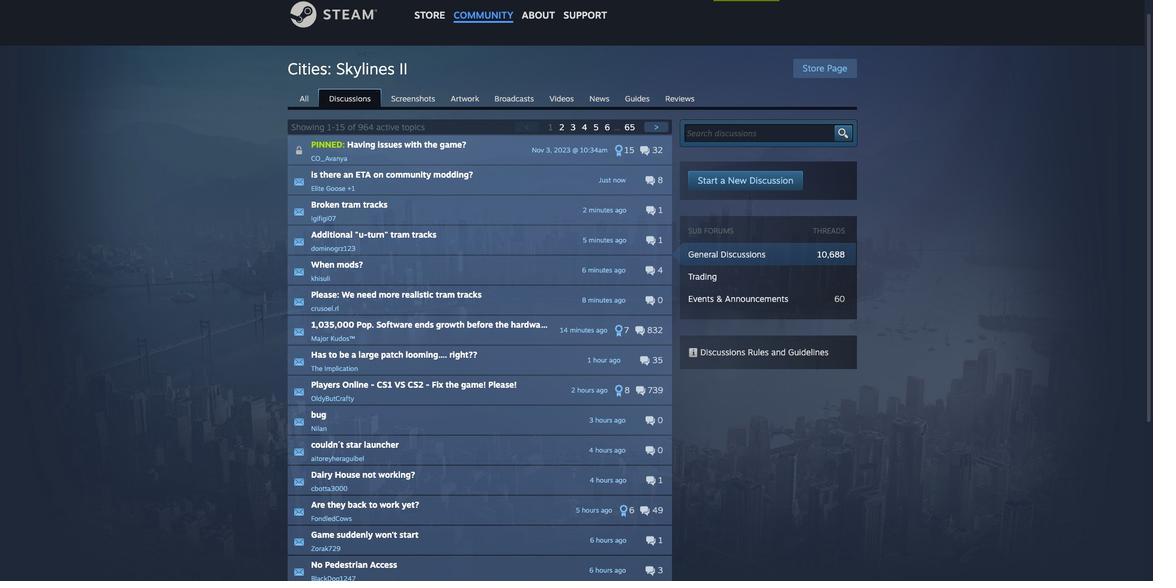 Task type: locate. For each thing, give the bounding box(es) containing it.
goose
[[326, 184, 346, 193]]

1 vertical spatial tracks
[[412, 230, 437, 240]]

ago for bug
[[615, 416, 626, 425]]

tram right realistic
[[436, 290, 455, 300]]

0 vertical spatial 15
[[335, 122, 345, 132]]

15 left of
[[335, 122, 345, 132]]

4 hours ago down '3 hours ago'
[[589, 446, 626, 455]]

tracks up before
[[457, 290, 482, 300]]

discussions
[[329, 94, 371, 103], [721, 249, 766, 260], [701, 347, 746, 358]]

2 horizontal spatial 3
[[656, 565, 663, 576]]

tram down +1
[[342, 199, 361, 210]]

community link
[[450, 0, 518, 27]]

0 horizontal spatial a
[[352, 350, 357, 360]]

igifigi07
[[311, 215, 336, 223]]

are they back to work yet? fondledcows
[[311, 500, 419, 523]]

discussions for discussions rules and guidelines
[[701, 347, 746, 358]]

8 left 739
[[625, 385, 630, 395]]

turn"
[[368, 230, 389, 240]]

vs
[[395, 380, 406, 390]]

the right the with
[[424, 139, 438, 150]]

0
[[656, 295, 663, 305], [656, 415, 663, 425], [656, 445, 663, 455]]

8 down 32 at the right top of page
[[656, 175, 663, 185]]

1 horizontal spatial -
[[371, 380, 375, 390]]

8 up 14 minutes ago on the bottom
[[582, 296, 587, 305]]

to inside are they back to work yet? fondledcows
[[369, 500, 378, 510]]

- left of
[[332, 122, 335, 132]]

1 vertical spatial 15
[[625, 145, 635, 155]]

tracks inside the additional "u-turn" tram tracks dominogrz123
[[412, 230, 437, 240]]

2 vertical spatial 2
[[571, 386, 576, 395]]

4
[[582, 122, 588, 132], [655, 265, 663, 275], [589, 446, 594, 455], [590, 477, 594, 485]]

minutes up 6 minutes ago
[[589, 236, 613, 245]]

link to the steam homepage image
[[290, 1, 396, 28]]

60
[[835, 294, 845, 304]]

issues
[[378, 139, 402, 150]]

0 vertical spatial a
[[721, 175, 726, 186]]

2 horizontal spatial the
[[496, 320, 509, 330]]

please: we need more realistic tram tracks crusoel.rl
[[311, 290, 482, 313]]

3 0 from the top
[[656, 445, 663, 455]]

minutes for when mods?
[[588, 266, 613, 275]]

tracks down is there an eta on community modding? elite goose +1
[[363, 199, 388, 210]]

1 up 49
[[656, 475, 663, 486]]

2 vertical spatial 3
[[656, 565, 663, 576]]

minutes right 14
[[570, 326, 594, 335]]

large
[[359, 350, 379, 360]]

events & announcements link
[[689, 294, 789, 304]]

events & announcements
[[689, 294, 789, 304]]

need
[[357, 290, 377, 300]]

0 vertical spatial 2
[[559, 122, 565, 132]]

5
[[594, 122, 599, 132], [583, 236, 587, 245], [576, 507, 580, 515]]

1 horizontal spatial 5
[[583, 236, 587, 245]]

2 minutes ago
[[583, 206, 627, 215]]

0 vertical spatial tram
[[342, 199, 361, 210]]

1 vertical spatial 4 hours ago
[[590, 477, 627, 485]]

0 horizontal spatial -
[[332, 122, 335, 132]]

2 vertical spatial 5
[[576, 507, 580, 515]]

tracks right turn"
[[412, 230, 437, 240]]

2 for 2 hours ago
[[571, 386, 576, 395]]

0 vertical spatial the
[[424, 139, 438, 150]]

co_avanya
[[311, 154, 347, 163]]

videos
[[550, 94, 574, 103]]

oldybutcrafty
[[311, 395, 354, 403]]

ago for please: we need more realistic tram tracks
[[615, 296, 626, 305]]

6 hours ago for 1
[[590, 537, 627, 545]]

1 vertical spatial tram
[[391, 230, 410, 240]]

1 vertical spatial discussions
[[721, 249, 766, 260]]

8
[[656, 175, 663, 185], [582, 296, 587, 305], [625, 385, 630, 395]]

0 horizontal spatial tracks
[[363, 199, 388, 210]]

minutes up the 5 minutes ago
[[589, 206, 613, 215]]

4 hours ago up the 5 hours ago
[[590, 477, 627, 485]]

1 vertical spatial 2
[[583, 206, 587, 215]]

0 horizontal spatial 2
[[559, 122, 565, 132]]

discussions rules and guidelines link
[[689, 347, 829, 358]]

0 horizontal spatial to
[[329, 350, 337, 360]]

pop.
[[357, 320, 374, 330]]

0 for launcher
[[656, 445, 663, 455]]

ago for broken tram tracks
[[615, 206, 627, 215]]

1 horizontal spatial tracks
[[412, 230, 437, 240]]

1 down 49
[[656, 535, 663, 546]]

0 horizontal spatial 3
[[571, 122, 576, 132]]

6 hours ago
[[590, 537, 627, 545], [590, 567, 626, 575]]

discussions down the forums
[[721, 249, 766, 260]]

minutes down 6 minutes ago
[[588, 296, 613, 305]]

0 vertical spatial 5
[[594, 122, 599, 132]]

discussion
[[750, 175, 794, 186]]

minutes up 8 minutes ago
[[588, 266, 613, 275]]

discussions rules and guidelines
[[698, 347, 829, 358]]

4 hours ago for 0
[[589, 446, 626, 455]]

trading link
[[689, 272, 717, 282]]

1 vertical spatial 5
[[583, 236, 587, 245]]

discussions up of
[[329, 94, 371, 103]]

when
[[311, 260, 335, 270]]

2 horizontal spatial 8
[[656, 175, 663, 185]]

1 horizontal spatial 2
[[571, 386, 576, 395]]

cs2
[[408, 380, 424, 390]]

game!
[[461, 380, 486, 390]]

4 hours ago
[[589, 446, 626, 455], [590, 477, 627, 485]]

ago
[[615, 206, 627, 215], [615, 236, 627, 245], [615, 266, 626, 275], [615, 296, 626, 305], [596, 326, 608, 335], [609, 356, 621, 365], [597, 386, 608, 395], [615, 416, 626, 425], [615, 446, 626, 455], [615, 477, 627, 485], [601, 507, 613, 515], [615, 537, 627, 545], [615, 567, 626, 575]]

looming....
[[406, 350, 447, 360]]

ago for additional "u-turn" tram tracks
[[615, 236, 627, 245]]

3 for 3 hours ago
[[590, 416, 594, 425]]

4 down '3 hours ago'
[[589, 446, 594, 455]]

35
[[650, 355, 663, 365]]

to right back at bottom left
[[369, 500, 378, 510]]

the right before
[[496, 320, 509, 330]]

global menu navigation
[[410, 0, 612, 27]]

has to be a large patch looming.... right?? the implication
[[311, 350, 477, 373]]

1 vertical spatial 6 hours ago
[[590, 567, 626, 575]]

there
[[320, 169, 341, 180]]

additional
[[311, 230, 353, 240]]

having
[[347, 139, 376, 150]]

support link
[[560, 0, 612, 24]]

1 vertical spatial the
[[496, 320, 509, 330]]

0 vertical spatial 6 hours ago
[[590, 537, 627, 545]]

cs1
[[377, 380, 392, 390]]

tram right turn"
[[391, 230, 410, 240]]

1
[[327, 122, 332, 132], [549, 122, 553, 132], [656, 205, 663, 215], [656, 235, 663, 245], [588, 356, 592, 365], [656, 475, 663, 486], [656, 535, 663, 546]]

- left cs1
[[371, 380, 375, 390]]

0 vertical spatial 3
[[571, 122, 576, 132]]

just now
[[599, 176, 626, 184]]

tram inside broken tram tracks igifigi07
[[342, 199, 361, 210]]

0 vertical spatial tracks
[[363, 199, 388, 210]]

6 link
[[605, 122, 613, 132]]

2 horizontal spatial tracks
[[457, 290, 482, 300]]

account menu navigation
[[714, 0, 855, 1]]

1 vertical spatial to
[[369, 500, 378, 510]]

community
[[454, 9, 514, 21]]

2 vertical spatial discussions
[[701, 347, 746, 358]]

4 hours ago for 1
[[590, 477, 627, 485]]

tram inside the additional "u-turn" tram tracks dominogrz123
[[391, 230, 410, 240]]

8 minutes ago
[[582, 296, 626, 305]]

page
[[828, 62, 848, 74]]

threads
[[813, 227, 845, 236]]

1 horizontal spatial 3
[[590, 416, 594, 425]]

a right be
[[352, 350, 357, 360]]

minutes for please: we need more realistic tram tracks
[[588, 296, 613, 305]]

1 horizontal spatial tram
[[391, 230, 410, 240]]

1 horizontal spatial 15
[[625, 145, 635, 155]]

1 horizontal spatial to
[[369, 500, 378, 510]]

fix
[[432, 380, 443, 390]]

0 vertical spatial to
[[329, 350, 337, 360]]

0 horizontal spatial 5
[[576, 507, 580, 515]]

0 vertical spatial 0
[[656, 295, 663, 305]]

discussions left rules
[[701, 347, 746, 358]]

2 vertical spatial tracks
[[457, 290, 482, 300]]

0 horizontal spatial the
[[424, 139, 438, 150]]

aitoreyheraguibel
[[311, 455, 364, 463]]

showing
[[291, 122, 325, 132]]

1 0 from the top
[[656, 295, 663, 305]]

couldn´t star launcher aitoreyheraguibel
[[311, 440, 399, 463]]

Search discussions text field
[[687, 127, 834, 139]]

broadcasts link
[[489, 90, 540, 106]]

- for cs1
[[371, 380, 375, 390]]

videos link
[[544, 90, 580, 106]]

1 vertical spatial 3
[[590, 416, 594, 425]]

to inside has to be a large patch looming.... right?? the implication
[[329, 350, 337, 360]]

hours for no pedestrian access
[[596, 567, 613, 575]]

the right the fix
[[446, 380, 459, 390]]

2 horizontal spatial tram
[[436, 290, 455, 300]]

ago for dairy house not working?
[[615, 477, 627, 485]]

artwork link
[[445, 90, 485, 106]]

4 left trading on the right top of page
[[655, 265, 663, 275]]

sub
[[689, 227, 702, 236]]

1 horizontal spatial the
[[446, 380, 459, 390]]

4 up the 5 hours ago
[[590, 477, 594, 485]]

guides link
[[619, 90, 656, 106]]

players
[[311, 380, 340, 390]]

is there an eta on community modding? elite goose +1
[[311, 169, 473, 193]]

news
[[590, 94, 610, 103]]

and
[[772, 347, 786, 358]]

739
[[646, 385, 663, 395]]

ago for when mods?
[[615, 266, 626, 275]]

1 vertical spatial 8
[[582, 296, 587, 305]]

2 horizontal spatial 2
[[583, 206, 587, 215]]

6 for 3
[[590, 567, 594, 575]]

1 right 2 minutes ago
[[656, 205, 663, 215]]

> link
[[645, 122, 669, 132]]

dairy
[[311, 470, 333, 480]]

2 vertical spatial the
[[446, 380, 459, 390]]

tram inside the please: we need more realistic tram tracks crusoel.rl
[[436, 290, 455, 300]]

ago for game suddenly won't start
[[615, 537, 627, 545]]

we
[[342, 290, 355, 300]]

tracks
[[363, 199, 388, 210], [412, 230, 437, 240], [457, 290, 482, 300]]

nov
[[532, 146, 544, 154]]

1 horizontal spatial 8
[[625, 385, 630, 395]]

is
[[311, 169, 318, 180]]

0 vertical spatial 4 hours ago
[[589, 446, 626, 455]]

2023
[[554, 146, 571, 154]]

ends
[[415, 320, 434, 330]]

-
[[332, 122, 335, 132], [371, 380, 375, 390], [426, 380, 430, 390]]

ago for no pedestrian access
[[615, 567, 626, 575]]

0 horizontal spatial tram
[[342, 199, 361, 210]]

2 vertical spatial 0
[[656, 445, 663, 455]]

to left be
[[329, 350, 337, 360]]

1 2 3 4 5 6 ... 65
[[549, 122, 638, 132]]

couldn´t
[[311, 440, 344, 450]]

1 horizontal spatial a
[[721, 175, 726, 186]]

5 for minutes
[[583, 236, 587, 245]]

1 up pinned:
[[327, 122, 332, 132]]

work
[[380, 500, 400, 510]]

964
[[358, 122, 374, 132]]

14 minutes ago
[[560, 326, 608, 335]]

artwork
[[451, 94, 479, 103]]

0 for need
[[656, 295, 663, 305]]

15 down 65
[[625, 145, 635, 155]]

1 vertical spatial a
[[352, 350, 357, 360]]

@
[[573, 146, 579, 154]]

dominogrz123
[[311, 245, 356, 253]]

0 vertical spatial discussions
[[329, 94, 371, 103]]

- left the fix
[[426, 380, 430, 390]]

1 vertical spatial 0
[[656, 415, 663, 425]]

2 vertical spatial tram
[[436, 290, 455, 300]]

they
[[328, 500, 346, 510]]

dairy house not working? cbotta3000
[[311, 470, 415, 493]]

a left new
[[721, 175, 726, 186]]

15
[[335, 122, 345, 132], [625, 145, 635, 155]]

65
[[625, 122, 635, 132]]



Task type: vqa. For each thing, say whether or not it's contained in the screenshot.


Task type: describe. For each thing, give the bounding box(es) containing it.
on
[[374, 169, 384, 180]]

"u-
[[355, 230, 368, 240]]

+1
[[348, 184, 355, 193]]

general discussions
[[689, 249, 766, 260]]

2 horizontal spatial 5
[[594, 122, 599, 132]]

game?
[[440, 139, 467, 150]]

rules
[[748, 347, 769, 358]]

4 link
[[582, 122, 590, 132]]

2 horizontal spatial -
[[426, 380, 430, 390]]

hours for game suddenly won't start
[[596, 537, 613, 545]]

the inside pinned: having issues with the game? co_avanya
[[424, 139, 438, 150]]

skylines
[[336, 59, 395, 78]]

about
[[522, 9, 555, 21]]

are
[[311, 500, 325, 510]]

store link
[[410, 0, 450, 27]]

please:
[[311, 290, 340, 300]]

screenshots
[[391, 94, 435, 103]]

no pedestrian access
[[311, 560, 397, 570]]

ii
[[399, 59, 408, 78]]

yet?
[[402, 500, 419, 510]]

patch
[[381, 350, 404, 360]]

discussions for discussions
[[329, 94, 371, 103]]

news link
[[584, 90, 616, 106]]

store
[[803, 62, 825, 74]]

with
[[405, 139, 422, 150]]

crusoel.rl
[[311, 305, 339, 313]]

a inside has to be a large patch looming.... right?? the implication
[[352, 350, 357, 360]]

please!
[[489, 380, 517, 390]]

0 horizontal spatial 8
[[582, 296, 587, 305]]

hours for bug
[[596, 416, 613, 425]]

not
[[363, 470, 376, 480]]

tracks inside the please: we need more realistic tram tracks crusoel.rl
[[457, 290, 482, 300]]

...
[[614, 122, 621, 132]]

the inside 1,035,000 pop. software ends growth before the hardware. major kudos™
[[496, 320, 509, 330]]

3 hours ago
[[590, 416, 626, 425]]

pinned: having issues with the game? co_avanya
[[311, 139, 467, 163]]

7
[[625, 325, 630, 335]]

hours for couldn´t star launcher
[[596, 446, 613, 455]]

major
[[311, 335, 329, 343]]

broadcasts
[[495, 94, 534, 103]]

2 vertical spatial 8
[[625, 385, 630, 395]]

cbotta3000
[[311, 485, 348, 493]]

has
[[311, 350, 327, 360]]

6 for 4
[[582, 266, 586, 275]]

the inside players online - cs1 vs cs2 - fix the game! please! oldybutcrafty
[[446, 380, 459, 390]]

ago for couldn´t star launcher
[[615, 446, 626, 455]]

hardware.
[[511, 320, 551, 330]]

832
[[645, 325, 663, 335]]

realistic
[[402, 290, 434, 300]]

be
[[340, 350, 349, 360]]

1 left "sub"
[[656, 235, 663, 245]]

minutes for additional "u-turn" tram tracks
[[589, 236, 613, 245]]

elite
[[311, 184, 324, 193]]

additional "u-turn" tram tracks dominogrz123
[[311, 230, 437, 253]]

4 right '3' link
[[582, 122, 588, 132]]

3,
[[546, 146, 552, 154]]

6 hours ago for 3
[[590, 567, 626, 575]]

growth
[[436, 320, 465, 330]]

won't
[[375, 530, 397, 540]]

ago for has to be a large patch looming.... right??
[[609, 356, 621, 365]]

support
[[564, 9, 607, 21]]

about link
[[518, 0, 560, 24]]

1 left hour
[[588, 356, 592, 365]]

>
[[654, 122, 659, 132]]

all link
[[294, 90, 315, 106]]

launcher
[[364, 440, 399, 450]]

zorak729
[[311, 545, 341, 553]]

1,035,000
[[311, 320, 354, 330]]

a inside "link"
[[721, 175, 726, 186]]

pedestrian
[[325, 560, 368, 570]]

2 0 from the top
[[656, 415, 663, 425]]

5 for hours
[[576, 507, 580, 515]]

6 for 1
[[590, 537, 594, 545]]

nilan
[[311, 425, 327, 433]]

suddenly
[[337, 530, 373, 540]]

tracks inside broken tram tracks igifigi07
[[363, 199, 388, 210]]

1,035,000 pop. software ends growth before the hardware. major kudos™
[[311, 320, 551, 343]]

10,688
[[818, 249, 845, 260]]

hours for dairy house not working?
[[596, 477, 613, 485]]

trading
[[689, 272, 717, 282]]

an
[[344, 169, 353, 180]]

now
[[613, 176, 626, 184]]

eta
[[356, 169, 371, 180]]

guidelines
[[789, 347, 829, 358]]

events
[[689, 294, 714, 304]]

start a new discussion link
[[689, 171, 803, 190]]

<
[[525, 122, 530, 132]]

sub forums
[[689, 227, 734, 236]]

32
[[650, 145, 663, 155]]

1 left the 2 link
[[549, 122, 553, 132]]

5 hours ago
[[576, 507, 613, 515]]

online
[[342, 380, 369, 390]]

3 for 3
[[656, 565, 663, 576]]

game suddenly won't start zorak729
[[311, 530, 419, 553]]

0 horizontal spatial 15
[[335, 122, 345, 132]]

0 vertical spatial 8
[[656, 175, 663, 185]]

3 link
[[571, 122, 578, 132]]

- for 15
[[332, 122, 335, 132]]

community
[[386, 169, 431, 180]]

bug
[[311, 410, 326, 420]]

2 for 2 minutes ago
[[583, 206, 587, 215]]

broken tram tracks igifigi07
[[311, 199, 388, 223]]

announcements
[[725, 294, 789, 304]]

access
[[370, 560, 397, 570]]

start a new discussion
[[698, 175, 794, 186]]

minutes for broken tram tracks
[[589, 206, 613, 215]]

fondledcows
[[311, 515, 352, 523]]

1 link
[[549, 122, 556, 132]]

10:34am
[[580, 146, 608, 154]]



